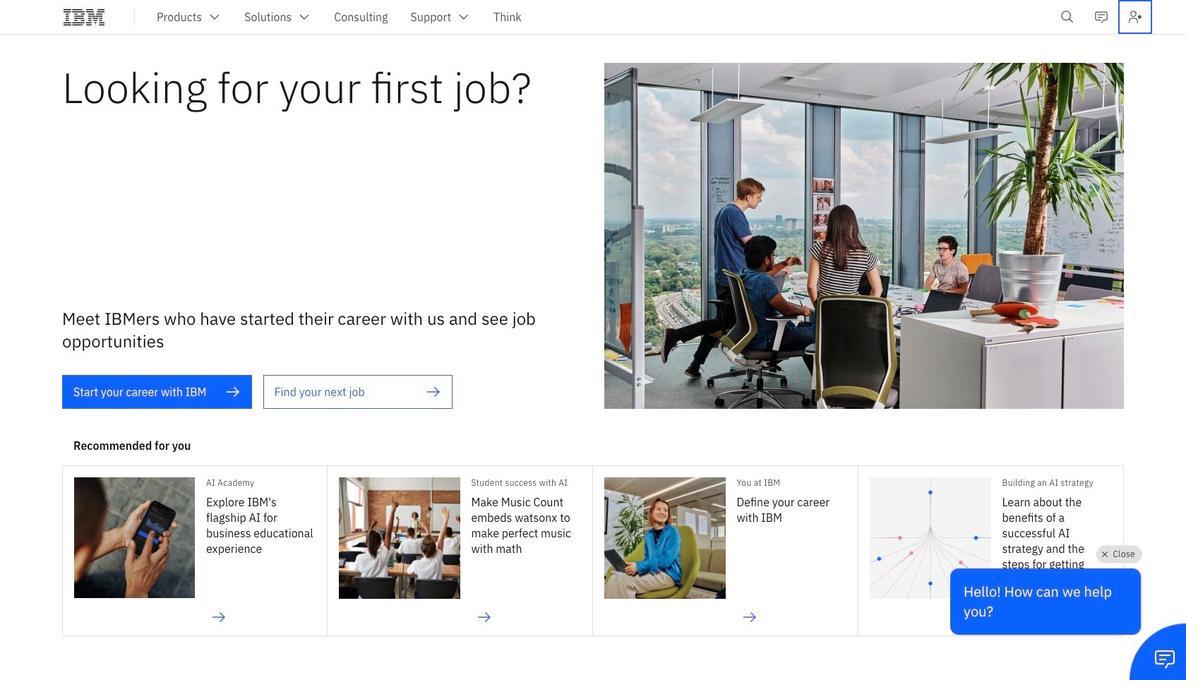 Task type: describe. For each thing, give the bounding box(es) containing it.
open the chat window image
[[1154, 648, 1177, 670]]



Task type: vqa. For each thing, say whether or not it's contained in the screenshot.
"open the chat window" image at the right bottom of page
yes



